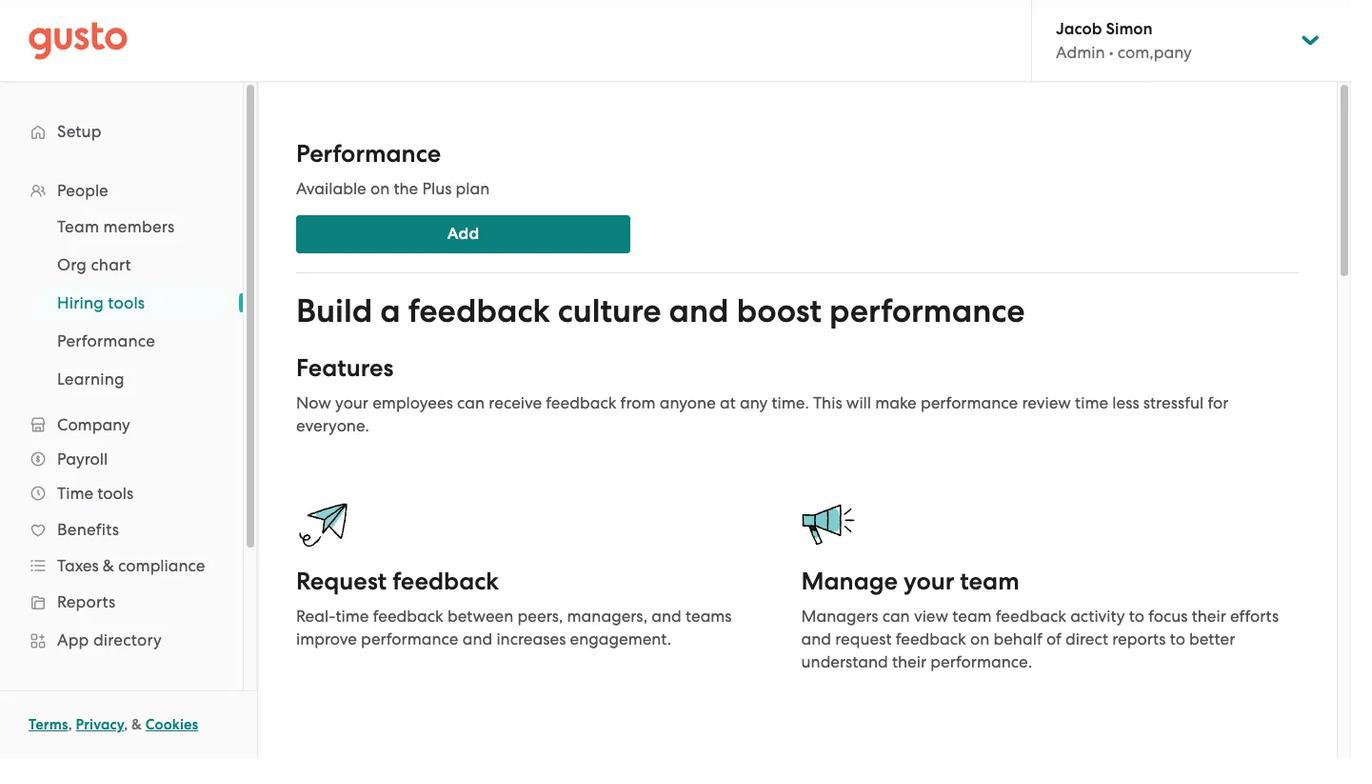 Task type: locate. For each thing, give the bounding box(es) containing it.
org chart link
[[34, 248, 224, 282]]

1 vertical spatial team
[[953, 607, 992, 626]]

build
[[296, 291, 372, 330]]

taxes
[[57, 556, 99, 575]]

feedback inside now your employees can receive feedback from anyone at any time. this will make performance review time less stressful for everyone.
[[546, 393, 617, 412]]

1 vertical spatial performance
[[921, 393, 1018, 412]]

on left "the" on the left
[[370, 179, 390, 198]]

1 vertical spatial &
[[131, 716, 142, 733]]

of
[[1047, 629, 1062, 649]]

performance.
[[931, 652, 1032, 671]]

peers,
[[518, 607, 563, 626]]

request
[[835, 629, 892, 649]]

for
[[1208, 393, 1229, 412]]

1 vertical spatial your
[[904, 567, 954, 596]]

list
[[0, 173, 243, 758], [0, 208, 243, 398]]

0 horizontal spatial can
[[457, 393, 485, 412]]

2 vertical spatial performance
[[361, 629, 459, 649]]

engagement.
[[570, 629, 671, 649]]

0 vertical spatial &
[[103, 556, 114, 575]]

team inside managers can view team feedback activity to focus their efforts and request feedback on behalf of direct reports to better understand their performance.
[[953, 607, 992, 626]]

compliance
[[118, 556, 205, 575]]

the
[[394, 179, 418, 198]]

time.
[[772, 393, 809, 412]]

your up "everyone."
[[335, 393, 369, 412]]

review
[[1022, 393, 1071, 412]]

performance inside now your employees can receive feedback from anyone at any time. this will make performance review time less stressful for everyone.
[[921, 393, 1018, 412]]

can left view
[[882, 607, 910, 626]]

tools
[[108, 293, 145, 312], [97, 484, 134, 503]]

and down managers
[[801, 629, 831, 649]]

terms link
[[29, 716, 68, 733]]

performance
[[296, 139, 441, 169], [57, 331, 155, 350]]

0 horizontal spatial to
[[1129, 607, 1145, 626]]

your inside now your employees can receive feedback from anyone at any time. this will make performance review time less stressful for everyone.
[[335, 393, 369, 412]]

0 horizontal spatial your
[[335, 393, 369, 412]]

& left cookies
[[131, 716, 142, 733]]

better
[[1190, 629, 1236, 649]]

tools for time tools
[[97, 484, 134, 503]]

1 vertical spatial can
[[882, 607, 910, 626]]

understand
[[801, 652, 888, 671]]

time
[[1075, 393, 1109, 412], [336, 607, 369, 626]]

on inside managers can view team feedback activity to focus their efforts and request feedback on behalf of direct reports to better understand their performance.
[[970, 629, 990, 649]]

0 horizontal spatial performance
[[57, 331, 155, 350]]

1 horizontal spatial your
[[904, 567, 954, 596]]

terms
[[29, 716, 68, 733]]

time up improve
[[336, 607, 369, 626]]

1 horizontal spatial performance
[[296, 139, 441, 169]]

learning
[[57, 370, 124, 389]]

and inside managers can view team feedback activity to focus their efforts and request feedback on behalf of direct reports to better understand their performance.
[[801, 629, 831, 649]]

2 list from the top
[[0, 208, 243, 398]]

directory
[[93, 630, 162, 649]]

performance inside real-time feedback between peers, managers, and teams improve performance and increases engagement.
[[361, 629, 459, 649]]

& right taxes
[[103, 556, 114, 575]]

boost
[[737, 291, 822, 330]]

will
[[846, 393, 871, 412]]

0 horizontal spatial on
[[370, 179, 390, 198]]

1 horizontal spatial on
[[970, 629, 990, 649]]

0 vertical spatial time
[[1075, 393, 1109, 412]]

&
[[103, 556, 114, 575], [131, 716, 142, 733]]

tools inside time tools dropdown button
[[97, 484, 134, 503]]

feedback up behalf
[[996, 607, 1067, 626]]

to up "reports"
[[1129, 607, 1145, 626]]

time tools
[[57, 484, 134, 503]]

simon
[[1106, 19, 1153, 39]]

their down view
[[892, 652, 927, 671]]

0 vertical spatial team
[[960, 567, 1020, 596]]

com,pany
[[1118, 43, 1192, 62]]

performance up available on the plus plan at the left top
[[296, 139, 441, 169]]

1 vertical spatial time
[[336, 607, 369, 626]]

1 vertical spatial to
[[1170, 629, 1186, 649]]

managers,
[[567, 607, 648, 626]]

0 horizontal spatial their
[[892, 652, 927, 671]]

build a feedback culture and boost performance
[[296, 291, 1025, 330]]

hiring tools
[[57, 293, 145, 312]]

to down focus
[[1170, 629, 1186, 649]]

from
[[621, 393, 656, 412]]

feedback left from
[[546, 393, 617, 412]]

tools inside 'hiring tools' link
[[108, 293, 145, 312]]

people button
[[19, 173, 224, 208]]

& inside dropdown button
[[103, 556, 114, 575]]

focus
[[1149, 607, 1188, 626]]

1 horizontal spatial ,
[[124, 716, 128, 733]]

request feedback
[[296, 567, 499, 596]]

their up better
[[1192, 607, 1226, 626]]

tools down payroll 'dropdown button'
[[97, 484, 134, 503]]

0 horizontal spatial &
[[103, 556, 114, 575]]

managers can view team feedback activity to focus their efforts and request feedback on behalf of direct reports to better understand their performance.
[[801, 607, 1279, 671]]

behalf
[[994, 629, 1043, 649]]

company
[[57, 415, 130, 434]]

jacob
[[1056, 19, 1102, 39]]

managers
[[801, 607, 878, 626]]

tools up performance link
[[108, 293, 145, 312]]

privacy
[[76, 716, 124, 733]]

0 vertical spatial tools
[[108, 293, 145, 312]]

,
[[68, 716, 72, 733], [124, 716, 128, 733]]

can
[[457, 393, 485, 412], [882, 607, 910, 626]]

on
[[370, 179, 390, 198], [970, 629, 990, 649]]

privacy link
[[76, 716, 124, 733]]

0 horizontal spatial time
[[336, 607, 369, 626]]

0 vertical spatial to
[[1129, 607, 1145, 626]]

manage
[[801, 567, 898, 596]]

1 vertical spatial performance
[[57, 331, 155, 350]]

time inside now your employees can receive feedback from anyone at any time. this will make performance review time less stressful for everyone.
[[1075, 393, 1109, 412]]

can left receive
[[457, 393, 485, 412]]

your
[[335, 393, 369, 412], [904, 567, 954, 596]]

to
[[1129, 607, 1145, 626], [1170, 629, 1186, 649]]

performance down hiring tools
[[57, 331, 155, 350]]

your up view
[[904, 567, 954, 596]]

add
[[447, 224, 479, 244]]

0 vertical spatial their
[[1192, 607, 1226, 626]]

0 vertical spatial on
[[370, 179, 390, 198]]

available on the plus plan
[[296, 179, 490, 198]]

on up performance.
[[970, 629, 990, 649]]

time inside real-time feedback between peers, managers, and teams improve performance and increases engagement.
[[336, 607, 369, 626]]

, left cookies
[[124, 716, 128, 733]]

hiring
[[57, 293, 104, 312]]

team right view
[[953, 607, 992, 626]]

app directory link
[[19, 623, 224, 657]]

0 vertical spatial can
[[457, 393, 485, 412]]

1 vertical spatial tools
[[97, 484, 134, 503]]

available
[[296, 179, 366, 198]]

feedback down add "button"
[[408, 291, 550, 330]]

0 vertical spatial performance
[[296, 139, 441, 169]]

1 horizontal spatial can
[[882, 607, 910, 626]]

1 vertical spatial their
[[892, 652, 927, 671]]

feedback down request feedback
[[373, 607, 444, 626]]

now your employees can receive feedback from anyone at any time. this will make performance review time less stressful for everyone.
[[296, 393, 1229, 435]]

and
[[669, 291, 729, 330], [652, 607, 682, 626], [463, 629, 493, 649], [801, 629, 831, 649]]

1 horizontal spatial time
[[1075, 393, 1109, 412]]

increases
[[497, 629, 566, 649]]

0 vertical spatial your
[[335, 393, 369, 412]]

1 list from the top
[[0, 173, 243, 758]]

0 vertical spatial performance
[[830, 291, 1025, 330]]

time left the less in the right of the page
[[1075, 393, 1109, 412]]

receive
[[489, 393, 542, 412]]

1 vertical spatial on
[[970, 629, 990, 649]]

team up behalf
[[960, 567, 1020, 596]]

0 horizontal spatial ,
[[68, 716, 72, 733]]

, left privacy
[[68, 716, 72, 733]]



Task type: describe. For each thing, give the bounding box(es) containing it.
make
[[875, 393, 917, 412]]

company button
[[19, 408, 224, 442]]

cookies button
[[145, 713, 198, 736]]

add button
[[296, 215, 630, 253]]

admin
[[1056, 43, 1105, 62]]

improve
[[296, 629, 357, 649]]

feedback up between
[[393, 567, 499, 596]]

and left teams
[[652, 607, 682, 626]]

app
[[57, 630, 89, 649]]

reports
[[1112, 629, 1166, 649]]

feedback down view
[[896, 629, 966, 649]]

can inside now your employees can receive feedback from anyone at any time. this will make performance review time less stressful for everyone.
[[457, 393, 485, 412]]

team members link
[[34, 210, 224, 244]]

list containing people
[[0, 173, 243, 758]]

reports
[[57, 592, 116, 611]]

now
[[296, 393, 331, 412]]

features
[[296, 353, 394, 383]]

hiring tools link
[[34, 286, 224, 320]]

employees
[[373, 393, 453, 412]]

performance inside list
[[57, 331, 155, 350]]

real-
[[296, 607, 336, 626]]

taxes & compliance
[[57, 556, 205, 575]]

at
[[720, 393, 736, 412]]

plan
[[456, 179, 490, 198]]

manage your team
[[801, 567, 1020, 596]]

time tools button
[[19, 476, 224, 510]]

jacob simon admin • com,pany
[[1056, 19, 1192, 62]]

and down between
[[463, 629, 493, 649]]

your for now
[[335, 393, 369, 412]]

home image
[[29, 21, 128, 60]]

and left boost
[[669, 291, 729, 330]]

reports link
[[19, 585, 224, 619]]

performance link
[[34, 324, 224, 358]]

any
[[740, 393, 768, 412]]

a
[[380, 291, 401, 330]]

stressful
[[1144, 393, 1204, 412]]

teams
[[686, 607, 732, 626]]

team members
[[57, 217, 175, 236]]

benefits
[[57, 520, 119, 539]]

taxes & compliance button
[[19, 549, 224, 583]]

org
[[57, 255, 87, 274]]

activity
[[1071, 607, 1125, 626]]

between
[[448, 607, 514, 626]]

learning link
[[34, 362, 224, 396]]

1 , from the left
[[68, 716, 72, 733]]

tools for hiring tools
[[108, 293, 145, 312]]

less
[[1113, 393, 1140, 412]]

this
[[813, 393, 842, 412]]

team
[[57, 217, 99, 236]]

1 horizontal spatial their
[[1192, 607, 1226, 626]]

culture
[[558, 291, 661, 330]]

plus
[[422, 179, 452, 198]]

payroll button
[[19, 442, 224, 476]]

cookies
[[145, 716, 198, 733]]

setup
[[57, 122, 102, 141]]

time
[[57, 484, 93, 503]]

benefits link
[[19, 512, 224, 547]]

people
[[57, 181, 108, 200]]

org chart
[[57, 255, 131, 274]]

app directory
[[57, 630, 162, 649]]

members
[[103, 217, 175, 236]]

everyone.
[[296, 416, 369, 435]]

efforts
[[1230, 607, 1279, 626]]

2 , from the left
[[124, 716, 128, 733]]

setup link
[[19, 114, 224, 149]]

can inside managers can view team feedback activity to focus their efforts and request feedback on behalf of direct reports to better understand their performance.
[[882, 607, 910, 626]]

request
[[296, 567, 387, 596]]

anyone
[[660, 393, 716, 412]]

real-time feedback between peers, managers, and teams improve performance and increases engagement.
[[296, 607, 732, 649]]

payroll
[[57, 449, 108, 469]]

1 horizontal spatial &
[[131, 716, 142, 733]]

chart
[[91, 255, 131, 274]]

terms , privacy , & cookies
[[29, 716, 198, 733]]

1 horizontal spatial to
[[1170, 629, 1186, 649]]

gusto navigation element
[[0, 82, 243, 758]]

your for manage
[[904, 567, 954, 596]]

•
[[1109, 43, 1114, 62]]

feedback inside real-time feedback between peers, managers, and teams improve performance and increases engagement.
[[373, 607, 444, 626]]

list containing team members
[[0, 208, 243, 398]]



Task type: vqa. For each thing, say whether or not it's contained in the screenshot.
BUSINESS associated with This is our second PPP loan for this business
no



